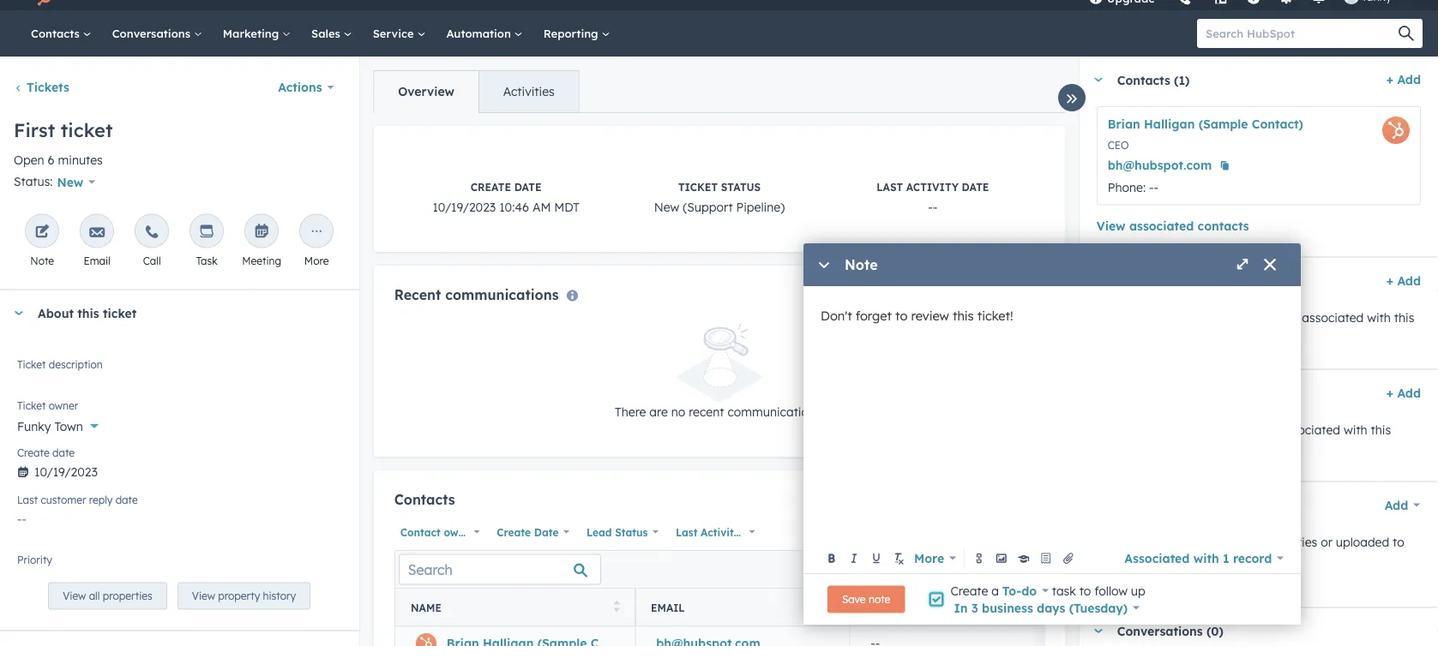 Task type: locate. For each thing, give the bounding box(es) containing it.
0 vertical spatial + add
[[1387, 72, 1422, 87]]

0 vertical spatial the
[[1121, 310, 1139, 325]]

ticket for ticket owner
[[17, 400, 46, 413]]

1 vertical spatial ticket
[[103, 306, 137, 321]]

new left (support
[[654, 200, 679, 215]]

the for revenue
[[1131, 423, 1149, 438]]

owner inside popup button
[[444, 526, 475, 539]]

1 vertical spatial associated
[[1303, 310, 1364, 325]]

brian halligan (sample contact) link
[[1108, 117, 1304, 132]]

1 vertical spatial see
[[1097, 535, 1118, 550]]

caret image for about this ticket
[[14, 311, 24, 316]]

or inside see the files attached to your activities or uploaded to this record.
[[1321, 535, 1333, 550]]

(0) for conversations (0)
[[1207, 624, 1224, 639]]

brian halligan (sample contact)
[[1108, 117, 1304, 132]]

view for view associated contacts
[[1097, 218, 1126, 233]]

activities link
[[479, 71, 579, 112]]

0 vertical spatial more
[[304, 255, 329, 268]]

phone: --
[[1108, 180, 1159, 195]]

2 vertical spatial record.
[[1121, 556, 1160, 571]]

Search search field
[[398, 555, 601, 585]]

1 horizontal spatial date
[[743, 526, 768, 539]]

contacts
[[31, 26, 83, 40], [1118, 72, 1171, 87], [394, 492, 455, 509]]

to-do button
[[1003, 581, 1049, 602]]

search image
[[1399, 26, 1415, 41]]

2 vertical spatial associated
[[1279, 423, 1341, 438]]

3
[[972, 601, 979, 616]]

2 vertical spatial + add button
[[1387, 383, 1422, 404]]

1 horizontal spatial email
[[651, 602, 685, 615]]

more image
[[309, 225, 324, 241]]

ticket up funky
[[17, 400, 46, 413]]

1 vertical spatial + add button
[[1387, 271, 1422, 291]]

1 horizontal spatial new
[[654, 200, 679, 215]]

ticket left description
[[17, 359, 46, 371]]

the inside track the revenue opportunities associated with this record.
[[1131, 423, 1149, 438]]

history
[[263, 590, 296, 603]]

status
[[721, 181, 761, 194]]

view all properties link
[[48, 583, 167, 610]]

(0)
[[1188, 273, 1205, 288], [1207, 624, 1224, 639]]

contact owner
[[400, 526, 475, 539]]

1 vertical spatial last
[[17, 494, 38, 507]]

marketing link
[[213, 10, 301, 57]]

2 vertical spatial + add
[[1387, 386, 1422, 401]]

0 vertical spatial conversations
[[112, 26, 194, 40]]

2 horizontal spatial view
[[1097, 218, 1126, 233]]

0 horizontal spatial date
[[534, 526, 558, 539]]

caret image inside conversations (0) dropdown button
[[1094, 630, 1104, 634]]

0 vertical spatial or
[[1207, 310, 1219, 325]]

1 vertical spatial owner
[[444, 526, 475, 539]]

to right task
[[1080, 584, 1092, 599]]

view left all
[[63, 590, 86, 603]]

1 vertical spatial with
[[1344, 423, 1368, 438]]

owner right contact on the bottom left of page
[[444, 526, 475, 539]]

1 vertical spatial new
[[654, 200, 679, 215]]

0 horizontal spatial contacts
[[31, 26, 83, 40]]

up
[[1132, 584, 1146, 599]]

record. inside the see the businesses or organizations associated with this record.
[[1097, 331, 1136, 346]]

1 vertical spatial record.
[[1097, 443, 1136, 458]]

3 press to sort. element from the left
[[1042, 601, 1049, 615]]

2 vertical spatial ticket
[[17, 400, 46, 413]]

follow
[[1095, 584, 1128, 599]]

add
[[1398, 72, 1422, 87], [1398, 273, 1422, 288], [1398, 386, 1422, 401], [1385, 498, 1409, 513]]

communications.
[[727, 405, 824, 420]]

0 horizontal spatial conversations
[[112, 26, 194, 40]]

1 vertical spatial contacts
[[1118, 72, 1171, 87]]

2 caret image from the top
[[1094, 630, 1104, 634]]

create for create date
[[17, 447, 49, 460]]

view down 'phone:'
[[1097, 218, 1126, 233]]

(0) inside conversations (0) dropdown button
[[1207, 624, 1224, 639]]

about this ticket
[[38, 306, 137, 321]]

date right activity
[[743, 526, 768, 539]]

ticket up minutes
[[61, 118, 113, 142]]

call image
[[144, 225, 160, 241]]

new button
[[53, 171, 107, 193]]

associated right organizations
[[1303, 310, 1364, 325]]

0 vertical spatial owner
[[49, 400, 78, 413]]

1 vertical spatial conversations
[[1118, 624, 1203, 639]]

new
[[57, 174, 84, 189], [654, 200, 679, 215]]

companies
[[1118, 273, 1185, 288]]

1 vertical spatial more
[[915, 551, 945, 566]]

last left activity
[[676, 526, 697, 539]]

last inside last activity date --
[[877, 181, 903, 194]]

more down more image
[[304, 255, 329, 268]]

owner up town
[[49, 400, 78, 413]]

1 horizontal spatial more
[[915, 551, 945, 566]]

ticket for ticket description
[[17, 359, 46, 371]]

date left lead
[[534, 526, 558, 539]]

activities
[[1267, 535, 1318, 550]]

2 horizontal spatial last
[[877, 181, 903, 194]]

0 vertical spatial +
[[1387, 72, 1394, 87]]

1 horizontal spatial conversations
[[1118, 624, 1203, 639]]

service link
[[363, 10, 436, 57]]

activity
[[701, 526, 740, 539]]

1 vertical spatial or
[[1321, 535, 1333, 550]]

see the businesses or organizations associated with this record.
[[1097, 310, 1415, 346]]

press to sort. element for phone number
[[1042, 601, 1049, 615]]

+ for this
[[1387, 386, 1394, 401]]

2 vertical spatial +
[[1387, 386, 1394, 401]]

or right activities
[[1321, 535, 1333, 550]]

(0) inside companies (0) dropdown button
[[1188, 273, 1205, 288]]

caret image
[[1094, 279, 1104, 283], [1094, 630, 1104, 634]]

caret image inside about this ticket dropdown button
[[14, 311, 24, 316]]

notifications image
[[1312, 0, 1327, 6]]

2 vertical spatial with
[[1194, 551, 1220, 566]]

description
[[49, 359, 103, 371]]

contact)
[[1252, 117, 1304, 132]]

see inside the see the businesses or organizations associated with this record.
[[1097, 310, 1118, 325]]

the down companies
[[1121, 310, 1139, 325]]

0 horizontal spatial last
[[17, 494, 38, 507]]

view for view all properties
[[63, 590, 86, 603]]

owner for contact owner
[[444, 526, 475, 539]]

your
[[1239, 535, 1264, 550]]

1 horizontal spatial contacts
[[394, 492, 455, 509]]

3 + add button from the top
[[1387, 383, 1422, 404]]

last activity date button
[[670, 522, 768, 544]]

email image
[[89, 225, 105, 241]]

1 press to sort. image from the left
[[828, 601, 834, 613]]

press to sort. element
[[613, 601, 620, 615], [828, 601, 834, 615], [1042, 601, 1049, 615]]

record. down files
[[1121, 556, 1160, 571]]

0 horizontal spatial press to sort. element
[[613, 601, 620, 615]]

note down note icon
[[30, 255, 54, 268]]

new inside new popup button
[[57, 174, 84, 189]]

1 horizontal spatial press to sort. image
[[1042, 601, 1049, 613]]

2 press to sort. element from the left
[[828, 601, 834, 615]]

call
[[143, 255, 161, 268]]

search button
[[1391, 19, 1423, 48]]

record. inside see the files attached to your activities or uploaded to this record.
[[1121, 556, 1160, 571]]

close dialog image
[[1264, 259, 1278, 273]]

date inside last activity date --
[[962, 181, 989, 194]]

more up "number"
[[915, 551, 945, 566]]

1 vertical spatial caret image
[[14, 311, 24, 316]]

halligan
[[1145, 117, 1196, 132]]

ticket right about
[[103, 306, 137, 321]]

days
[[1037, 601, 1066, 616]]

caret image left about
[[14, 311, 24, 316]]

organizations
[[1222, 310, 1299, 325]]

associated inside the see the businesses or organizations associated with this record.
[[1303, 310, 1364, 325]]

caret image left companies
[[1094, 279, 1104, 283]]

1 vertical spatial +
[[1387, 273, 1394, 288]]

2 + add from the top
[[1387, 273, 1422, 288]]

0 horizontal spatial (0)
[[1188, 273, 1205, 288]]

caret image inside contacts (1) dropdown button
[[1094, 78, 1104, 82]]

2 horizontal spatial contacts
[[1118, 72, 1171, 87]]

(0) for companies (0)
[[1188, 273, 1205, 288]]

2 + add button from the top
[[1387, 271, 1422, 291]]

this inside track the revenue opportunities associated with this record.
[[1372, 423, 1392, 438]]

1 press to sort. element from the left
[[613, 601, 620, 615]]

0 vertical spatial record.
[[1097, 331, 1136, 346]]

2 vertical spatial the
[[1121, 535, 1139, 550]]

view
[[1097, 218, 1126, 233], [63, 590, 86, 603], [192, 590, 215, 603]]

1 vertical spatial + add
[[1387, 273, 1422, 288]]

0 vertical spatial (0)
[[1188, 273, 1205, 288]]

1 horizontal spatial or
[[1321, 535, 1333, 550]]

new down minutes
[[57, 174, 84, 189]]

Last customer reply date text field
[[17, 504, 342, 531]]

3 + add from the top
[[1387, 386, 1422, 401]]

associated down phone: --
[[1130, 218, 1195, 233]]

record.
[[1097, 331, 1136, 346], [1097, 443, 1136, 458], [1121, 556, 1160, 571]]

the inside see the files attached to your activities or uploaded to this record.
[[1121, 535, 1139, 550]]

1 vertical spatial (0)
[[1207, 624, 1224, 639]]

3 + from the top
[[1387, 386, 1394, 401]]

record. down companies
[[1097, 331, 1136, 346]]

note
[[869, 594, 891, 607]]

do
[[1022, 584, 1037, 599]]

minutes
[[58, 153, 103, 168]]

2 vertical spatial last
[[676, 526, 697, 539]]

date up the 10:46
[[514, 181, 541, 194]]

0 vertical spatial see
[[1097, 310, 1118, 325]]

create inside create date 10/19/2023 10:46 am mdt
[[470, 181, 511, 194]]

0 vertical spatial associated
[[1130, 218, 1195, 233]]

business
[[982, 601, 1034, 616]]

ticket inside ticket status new (support pipeline)
[[678, 181, 718, 194]]

(0) up "businesses"
[[1188, 273, 1205, 288]]

0 horizontal spatial view
[[63, 590, 86, 603]]

2 see from the top
[[1097, 535, 1118, 550]]

select an option
[[17, 561, 109, 576]]

save
[[843, 594, 866, 607]]

Ticket description text field
[[17, 356, 342, 390]]

(support
[[683, 200, 733, 215]]

town
[[54, 419, 83, 434]]

1 vertical spatial caret image
[[1094, 630, 1104, 634]]

record
[[1234, 551, 1273, 566]]

see left files
[[1097, 535, 1118, 550]]

status
[[615, 526, 648, 539]]

navigation containing overview
[[373, 70, 580, 113]]

automation link
[[436, 10, 533, 57]]

0 vertical spatial caret image
[[1094, 279, 1104, 283]]

(0) down the associated with 1 record popup button
[[1207, 624, 1224, 639]]

date right "activity"
[[962, 181, 989, 194]]

activity
[[906, 181, 959, 194]]

+ add button
[[1387, 69, 1422, 90], [1387, 271, 1422, 291], [1387, 383, 1422, 404]]

1 horizontal spatial last
[[676, 526, 697, 539]]

+ for with
[[1387, 273, 1394, 288]]

ticket inside about this ticket dropdown button
[[103, 306, 137, 321]]

recent
[[689, 405, 724, 420]]

1 horizontal spatial press to sort. element
[[828, 601, 834, 615]]

note right minimize dialog icon
[[845, 257, 878, 274]]

caret image down (tuesday) on the right bottom of page
[[1094, 630, 1104, 634]]

sales
[[311, 26, 344, 40]]

caret image
[[1094, 78, 1104, 82], [14, 311, 24, 316]]

0 vertical spatial new
[[57, 174, 84, 189]]

date
[[514, 181, 541, 194], [962, 181, 989, 194], [52, 447, 75, 460], [116, 494, 138, 507]]

create for create a
[[951, 584, 989, 599]]

am
[[532, 200, 551, 215]]

0 vertical spatial ticket
[[678, 181, 718, 194]]

overview
[[398, 84, 455, 99]]

press to sort. element for email
[[828, 601, 834, 615]]

create date
[[497, 526, 558, 539]]

2 horizontal spatial press to sort. element
[[1042, 601, 1049, 615]]

add button
[[1374, 489, 1422, 523]]

don't forget to review this ticket!
[[821, 308, 1014, 324]]

contacts
[[1198, 218, 1250, 233]]

record. down track
[[1097, 443, 1136, 458]]

ticket up (support
[[678, 181, 718, 194]]

contacts for contacts link
[[31, 26, 83, 40]]

new inside ticket status new (support pipeline)
[[654, 200, 679, 215]]

there
[[615, 405, 646, 420]]

calling icon button
[[1170, 0, 1199, 10]]

Search HubSpot search field
[[1198, 19, 1408, 48]]

see down companies
[[1097, 310, 1118, 325]]

caret image left contacts (1)
[[1094, 78, 1104, 82]]

property
[[218, 590, 260, 603]]

create inside popup button
[[497, 526, 531, 539]]

sales link
[[301, 10, 363, 57]]

1 caret image from the top
[[1094, 279, 1104, 283]]

all
[[89, 590, 100, 603]]

associated inside track the revenue opportunities associated with this record.
[[1279, 423, 1341, 438]]

caret image inside companies (0) dropdown button
[[1094, 279, 1104, 283]]

associated right opportunities
[[1279, 423, 1341, 438]]

add for 3rd + add button from the bottom
[[1398, 72, 1422, 87]]

0 vertical spatial ticket
[[61, 118, 113, 142]]

tickets link
[[14, 80, 69, 95]]

create down funky
[[17, 447, 49, 460]]

the inside the see the businesses or organizations associated with this record.
[[1121, 310, 1139, 325]]

contacts inside dropdown button
[[1118, 72, 1171, 87]]

create date
[[17, 447, 75, 460]]

forget
[[856, 308, 892, 324]]

0 vertical spatial last
[[877, 181, 903, 194]]

1 horizontal spatial owner
[[444, 526, 475, 539]]

0 horizontal spatial caret image
[[14, 311, 24, 316]]

1 horizontal spatial view
[[192, 590, 215, 603]]

contacts up contact on the bottom left of page
[[394, 492, 455, 509]]

1 + add from the top
[[1387, 72, 1422, 87]]

add for + add button corresponding to see the businesses or organizations associated with this record.
[[1398, 273, 1422, 288]]

create for create date 10/19/2023 10:46 am mdt
[[470, 181, 511, 194]]

+ add button for track the revenue opportunities associated with this record.
[[1387, 383, 1422, 404]]

caret image for companies
[[1094, 279, 1104, 283]]

1 horizontal spatial (0)
[[1207, 624, 1224, 639]]

0 vertical spatial contacts
[[31, 26, 83, 40]]

see
[[1097, 310, 1118, 325], [1097, 535, 1118, 550]]

0 horizontal spatial new
[[57, 174, 84, 189]]

conversations for conversations
[[112, 26, 194, 40]]

this inside the see the businesses or organizations associated with this record.
[[1395, 310, 1415, 325]]

1 see from the top
[[1097, 310, 1118, 325]]

note image
[[34, 225, 50, 241]]

view left the property
[[192, 590, 215, 603]]

create up search search field
[[497, 526, 531, 539]]

0 vertical spatial + add button
[[1387, 69, 1422, 90]]

conversations
[[112, 26, 194, 40], [1118, 624, 1203, 639]]

1 vertical spatial email
[[651, 602, 685, 615]]

menu
[[1078, 0, 1418, 17]]

0 horizontal spatial owner
[[49, 400, 78, 413]]

2 + from the top
[[1387, 273, 1394, 288]]

create up the 10:46
[[470, 181, 511, 194]]

to right "forget"
[[896, 308, 908, 324]]

the right track
[[1131, 423, 1149, 438]]

contacts down hubspot link
[[31, 26, 83, 40]]

1 vertical spatial the
[[1131, 423, 1149, 438]]

to-
[[1003, 584, 1022, 599]]

the for businesses
[[1121, 310, 1139, 325]]

settings image
[[1279, 0, 1295, 6]]

Create date text field
[[17, 457, 342, 484]]

1 vertical spatial ticket
[[17, 359, 46, 371]]

this inside see the files attached to your activities or uploaded to this record.
[[1097, 556, 1117, 571]]

press to sort. image
[[828, 601, 834, 613], [1042, 601, 1049, 613]]

see inside see the files attached to your activities or uploaded to this record.
[[1097, 535, 1118, 550]]

or right "businesses"
[[1207, 310, 1219, 325]]

2 date from the left
[[743, 526, 768, 539]]

1 horizontal spatial caret image
[[1094, 78, 1104, 82]]

note
[[30, 255, 54, 268], [845, 257, 878, 274]]

create up the 3
[[951, 584, 989, 599]]

0 horizontal spatial or
[[1207, 310, 1219, 325]]

the left files
[[1121, 535, 1139, 550]]

conversations inside dropdown button
[[1118, 624, 1203, 639]]

0 vertical spatial email
[[84, 255, 111, 268]]

contacts left (1)
[[1118, 72, 1171, 87]]

meeting image
[[254, 225, 270, 241]]

navigation
[[373, 70, 580, 113]]

automation
[[447, 26, 515, 40]]

email down email icon
[[84, 255, 111, 268]]

0 vertical spatial caret image
[[1094, 78, 1104, 82]]

press to sort. element for name
[[613, 601, 620, 615]]

date right reply
[[116, 494, 138, 507]]

0 vertical spatial with
[[1368, 310, 1392, 325]]

companies (0) button
[[1080, 258, 1380, 304]]

with inside the see the businesses or organizations associated with this record.
[[1368, 310, 1392, 325]]

help image
[[1247, 0, 1262, 6]]

2 press to sort. image from the left
[[1042, 601, 1049, 613]]

email right press to sort. image
[[651, 602, 685, 615]]

0 horizontal spatial press to sort. image
[[828, 601, 834, 613]]

last left customer
[[17, 494, 38, 507]]

last left "activity"
[[877, 181, 903, 194]]

companies (0)
[[1118, 273, 1205, 288]]

(tuesday)
[[1070, 601, 1128, 616]]



Task type: vqa. For each thing, say whether or not it's contained in the screenshot.
View for View property history
yes



Task type: describe. For each thing, give the bounding box(es) containing it.
bh@hubspot.com link
[[1108, 155, 1213, 176]]

select
[[17, 561, 51, 576]]

service
[[373, 26, 417, 40]]

calling icon image
[[1177, 0, 1193, 7]]

last for -
[[877, 181, 903, 194]]

create for create date
[[497, 526, 531, 539]]

funky
[[17, 419, 51, 434]]

priority
[[17, 554, 52, 567]]

to up 1
[[1223, 535, 1235, 550]]

owner for ticket owner
[[49, 400, 78, 413]]

date down town
[[52, 447, 75, 460]]

contacts (1) button
[[1080, 57, 1380, 103]]

this inside about this ticket dropdown button
[[77, 306, 99, 321]]

files
[[1143, 535, 1166, 550]]

recent
[[394, 287, 441, 304]]

conversations (0) button
[[1080, 609, 1422, 647]]

phone number
[[865, 602, 951, 615]]

uploaded
[[1337, 535, 1390, 550]]

first ticket
[[14, 118, 113, 142]]

caret image for contacts (1)
[[1094, 78, 1104, 82]]

a
[[992, 584, 999, 599]]

2 vertical spatial contacts
[[394, 492, 455, 509]]

view associated contacts link
[[1097, 216, 1250, 236]]

tickets
[[27, 80, 69, 95]]

pipeline)
[[736, 200, 785, 215]]

last inside last activity date popup button
[[676, 526, 697, 539]]

activities
[[503, 84, 555, 99]]

review
[[912, 308, 950, 324]]

0 horizontal spatial note
[[30, 255, 54, 268]]

+ add for track the revenue opportunities associated with this record.
[[1387, 386, 1422, 401]]

create a
[[951, 584, 1003, 599]]

meeting
[[242, 255, 281, 268]]

contacts for contacts (1)
[[1118, 72, 1171, 87]]

task
[[196, 255, 218, 268]]

conversations for conversations (0)
[[1118, 624, 1203, 639]]

view for view property history
[[192, 590, 215, 603]]

actions
[[278, 80, 322, 95]]

+ add button for see the businesses or organizations associated with this record.
[[1387, 271, 1422, 291]]

bh@hubspot.com
[[1108, 158, 1213, 173]]

10:46
[[499, 200, 529, 215]]

conversations (0)
[[1118, 624, 1224, 639]]

help button
[[1240, 0, 1269, 10]]

about
[[38, 306, 74, 321]]

date inside create date 10/19/2023 10:46 am mdt
[[514, 181, 541, 194]]

task image
[[199, 225, 215, 241]]

no
[[671, 405, 685, 420]]

with inside the associated with 1 record popup button
[[1194, 551, 1220, 566]]

1 date from the left
[[534, 526, 558, 539]]

conversations link
[[102, 10, 213, 57]]

reporting
[[544, 26, 602, 40]]

with inside track the revenue opportunities associated with this record.
[[1344, 423, 1368, 438]]

view property history link
[[177, 583, 311, 610]]

1 + from the top
[[1387, 72, 1394, 87]]

the for files
[[1121, 535, 1139, 550]]

funky town button
[[17, 410, 342, 438]]

see the files attached to your activities or uploaded to this record.
[[1097, 535, 1405, 571]]

1 horizontal spatial note
[[845, 257, 878, 274]]

revenue
[[1152, 423, 1197, 438]]

expand dialog image
[[1236, 259, 1250, 273]]

more inside more popup button
[[915, 551, 945, 566]]

contact
[[400, 526, 440, 539]]

(sample
[[1199, 117, 1249, 132]]

actions button
[[267, 70, 345, 105]]

lead status
[[586, 526, 648, 539]]

+ add for see the businesses or organizations associated with this record.
[[1387, 273, 1422, 288]]

ticket status new (support pipeline)
[[654, 181, 785, 215]]

0 horizontal spatial more
[[304, 255, 329, 268]]

1
[[1223, 551, 1230, 566]]

(1)
[[1175, 72, 1190, 87]]

6
[[48, 153, 55, 168]]

reporting link
[[533, 10, 621, 57]]

properties
[[103, 590, 153, 603]]

view all properties
[[63, 590, 153, 603]]

in 3 business days (tuesday) button
[[954, 598, 1140, 619]]

hubspot image
[[31, 0, 51, 7]]

press to sort. image
[[613, 601, 620, 613]]

track
[[1097, 423, 1127, 438]]

ticket for ticket status new (support pipeline)
[[678, 181, 718, 194]]

record. inside track the revenue opportunities associated with this record.
[[1097, 443, 1136, 458]]

number
[[905, 602, 951, 615]]

are
[[649, 405, 668, 420]]

settings link
[[1269, 0, 1305, 10]]

in
[[954, 601, 968, 616]]

press to sort. image for phone number
[[1042, 601, 1049, 613]]

see for see the businesses or organizations associated with this record.
[[1097, 310, 1118, 325]]

name
[[410, 602, 441, 615]]

marketplaces image
[[1214, 0, 1229, 6]]

phone:
[[1108, 180, 1146, 195]]

add inside popup button
[[1385, 498, 1409, 513]]

mdt
[[554, 200, 580, 215]]

or inside the see the businesses or organizations associated with this record.
[[1207, 310, 1219, 325]]

select an option button
[[17, 551, 342, 579]]

marketplaces button
[[1204, 0, 1240, 10]]

contacts (1)
[[1118, 72, 1190, 87]]

more button
[[911, 547, 960, 571]]

press to sort. image for email
[[828, 601, 834, 613]]

last activity date
[[676, 526, 768, 539]]

reply
[[89, 494, 113, 507]]

minimize dialog image
[[818, 259, 831, 273]]

add for + add button for track the revenue opportunities associated with this record.
[[1398, 386, 1422, 401]]

about this ticket button
[[0, 290, 342, 337]]

open 6 minutes
[[14, 153, 103, 168]]

track the revenue opportunities associated with this record.
[[1097, 423, 1392, 458]]

to right uploaded
[[1393, 535, 1405, 550]]

there are no recent communications.
[[615, 405, 824, 420]]

view associated contacts
[[1097, 218, 1250, 233]]

don't
[[821, 308, 853, 324]]

customer
[[41, 494, 86, 507]]

caret image for conversations
[[1094, 630, 1104, 634]]

contact owner button
[[394, 522, 484, 544]]

10/19/2023
[[432, 200, 496, 215]]

1 + add button from the top
[[1387, 69, 1422, 90]]

upgrade image
[[1089, 0, 1104, 6]]

contacts link
[[21, 10, 102, 57]]

ceo
[[1108, 139, 1130, 152]]

see for see the files attached to your activities or uploaded to this record.
[[1097, 535, 1118, 550]]

last for date
[[17, 494, 38, 507]]

associated with 1 record
[[1125, 551, 1273, 566]]

brian
[[1108, 117, 1141, 132]]

create date 10/19/2023 10:46 am mdt
[[432, 181, 580, 215]]

0 horizontal spatial email
[[84, 255, 111, 268]]



